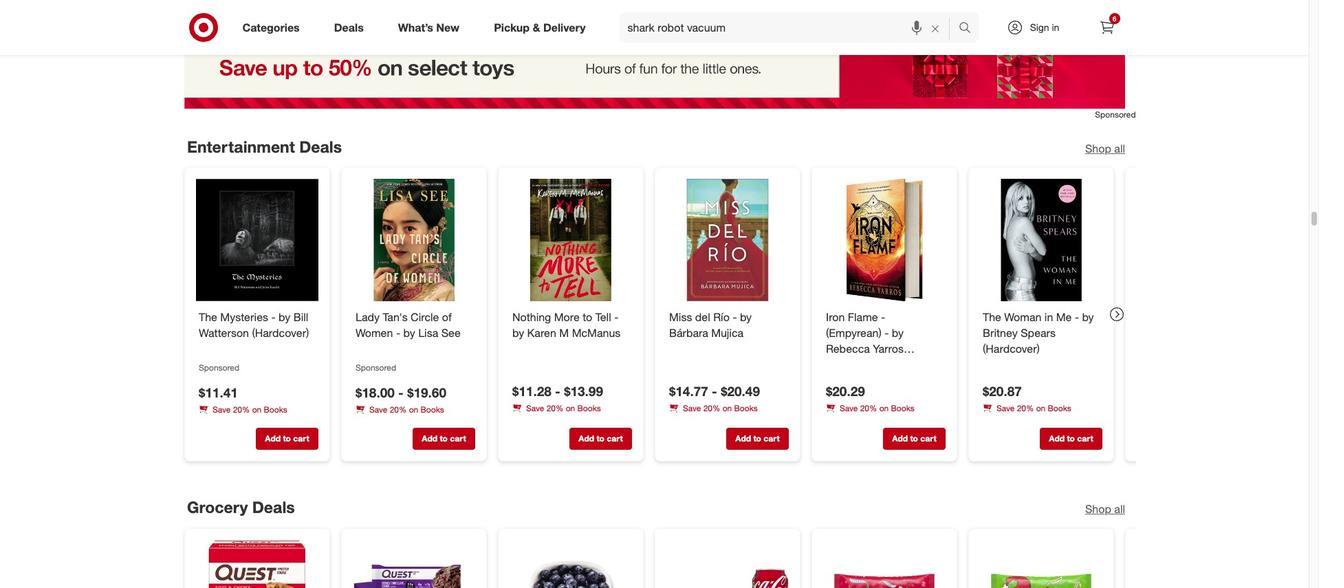 Task type: vqa. For each thing, say whether or not it's contained in the screenshot.
Blueberries - 11.2Oz image
yes



Task type: locate. For each thing, give the bounding box(es) containing it.
save 20% on books button for $14.77 - $20.49
[[669, 402, 758, 415]]

save 20% on books button for $11.28 - $13.99
[[512, 402, 601, 415]]

the
[[198, 311, 217, 324], [983, 311, 1001, 324]]

- inside the miss del río - by bárbara mujica
[[732, 311, 737, 324]]

1 all from the top
[[1114, 141, 1125, 155]]

$11.28
[[512, 383, 551, 399]]

by left lisa
[[403, 326, 415, 340]]

search
[[952, 22, 985, 35]]

save 20% on books down $20.87
[[996, 403, 1071, 414]]

nothing
[[512, 311, 551, 324]]

all for entertainment deals
[[1114, 141, 1125, 155]]

add to cart button for $20.87
[[1040, 428, 1102, 450]]

by up yarros
[[892, 326, 903, 340]]

20% down the $14.77 - $20.49
[[703, 403, 720, 413]]

quest nutrition protein cookie - peanut butter chocolate chip - 4ct image
[[196, 540, 318, 588], [196, 540, 318, 588]]

to for iron flame - (empyrean) - by rebecca yarros (hardcover)
[[910, 433, 918, 444]]

5 add to cart button from the left
[[883, 428, 945, 450]]

2 shop from the top
[[1085, 502, 1111, 516]]

2 cart from the left
[[450, 433, 466, 444]]

all for grocery deals
[[1114, 502, 1125, 516]]

4 cart from the left
[[763, 433, 779, 444]]

miss del río - by bárbara mujica image
[[666, 179, 789, 302]]

deals
[[334, 20, 364, 34], [299, 137, 342, 156], [252, 497, 295, 517]]

1 add from the left
[[265, 433, 280, 444]]

4 add to cart from the left
[[735, 433, 779, 444]]

tell
[[595, 311, 611, 324]]

20% for $20.29
[[860, 403, 877, 414]]

save 20% on books
[[526, 403, 601, 413], [683, 403, 758, 413], [840, 403, 914, 414], [996, 403, 1071, 414], [212, 405, 287, 415], [369, 405, 444, 415]]

6 cart from the left
[[1077, 433, 1093, 444]]

0 vertical spatial (hardcover)
[[252, 326, 309, 340]]

2 vertical spatial (hardcover)
[[826, 358, 883, 371]]

iron
[[826, 311, 845, 324]]

20% down $11.41
[[233, 405, 250, 415]]

more
[[554, 311, 579, 324]]

the for the woman in me - by britney spears (hardcover)
[[983, 311, 1001, 324]]

save 20% on books button
[[512, 402, 601, 415], [669, 402, 758, 415], [826, 403, 914, 415], [983, 403, 1071, 415], [198, 404, 287, 416], [355, 404, 444, 416]]

$13.99
[[564, 383, 603, 399]]

in right sign at the top right
[[1052, 21, 1060, 33]]

2 add from the left
[[422, 433, 437, 444]]

1 the from the left
[[198, 311, 217, 324]]

add for $14.77 - $20.49
[[735, 433, 751, 444]]

on for $14.77 - $20.49
[[722, 403, 732, 413]]

6 add from the left
[[1049, 433, 1065, 444]]

by right me
[[1082, 311, 1094, 324]]

coca-cola - 12pk/12 fl oz cans image
[[666, 540, 789, 588], [666, 540, 789, 588]]

1 vertical spatial shop all link
[[1085, 501, 1125, 517]]

- right tell
[[614, 311, 618, 324]]

hershey's kisses grinch milk chocolate holiday candy - 9.5oz image
[[980, 540, 1102, 588], [980, 540, 1102, 588]]

20% down $20.29
[[860, 403, 877, 414]]

shop all for grocery deals
[[1085, 502, 1125, 516]]

deals link
[[322, 12, 381, 43]]

the mysteries - by  bill watterson (hardcover) image
[[196, 179, 318, 302]]

cart
[[293, 433, 309, 444], [450, 433, 466, 444], [607, 433, 623, 444], [763, 433, 779, 444], [920, 433, 936, 444], [1077, 433, 1093, 444]]

see
[[441, 326, 460, 340]]

save 20% on books for $20.87
[[996, 403, 1071, 414]]

the for the mysteries - by  bill watterson (hardcover)
[[198, 311, 217, 324]]

1 vertical spatial in
[[1044, 311, 1053, 324]]

2 add to cart from the left
[[422, 433, 466, 444]]

watterson
[[198, 326, 249, 340]]

0 horizontal spatial sponsored
[[198, 363, 239, 373]]

add
[[265, 433, 280, 444], [422, 433, 437, 444], [578, 433, 594, 444], [735, 433, 751, 444], [892, 433, 908, 444], [1049, 433, 1065, 444]]

1 cart from the left
[[293, 433, 309, 444]]

2 shop all link from the top
[[1085, 501, 1125, 517]]

6 add to cart from the left
[[1049, 433, 1093, 444]]

0 vertical spatial shop all link
[[1085, 141, 1125, 156]]

add to cart
[[265, 433, 309, 444], [422, 433, 466, 444], [578, 433, 623, 444], [735, 433, 779, 444], [892, 433, 936, 444], [1049, 433, 1093, 444]]

save for $20.29
[[840, 403, 858, 414]]

$19.60
[[407, 385, 446, 401]]

1 vertical spatial all
[[1114, 502, 1125, 516]]

on
[[566, 403, 575, 413], [722, 403, 732, 413], [879, 403, 889, 414], [1036, 403, 1045, 414], [252, 405, 261, 415], [409, 405, 418, 415]]

the up britney
[[983, 311, 1001, 324]]

- right me
[[1075, 311, 1079, 324]]

save 20% on books button down $20.29
[[826, 403, 914, 415]]

by
[[278, 311, 290, 324], [740, 311, 752, 324], [1082, 311, 1094, 324], [403, 326, 415, 340], [512, 326, 524, 340], [892, 326, 903, 340]]

(hardcover) down britney
[[983, 342, 1040, 356]]

$18.00 - $19.60
[[355, 385, 446, 401]]

lady
[[355, 311, 379, 324]]

save 20% on books button down $18.00 - $19.60
[[355, 404, 444, 416]]

save 20% on books button for $20.87
[[983, 403, 1071, 415]]

deals for grocery deals
[[252, 497, 295, 517]]

bárbara
[[669, 326, 708, 340]]

1 shop all link from the top
[[1085, 141, 1125, 156]]

0 vertical spatial shop
[[1085, 141, 1111, 155]]

flame
[[848, 311, 878, 324]]

save 20% on books down the $14.77 - $20.49
[[683, 403, 758, 413]]

save down $18.00
[[369, 405, 387, 415]]

0 vertical spatial deals
[[334, 20, 364, 34]]

save down $20.87
[[996, 403, 1014, 414]]

3 add from the left
[[578, 433, 594, 444]]

in left me
[[1044, 311, 1053, 324]]

3 add to cart button from the left
[[569, 428, 632, 450]]

0 vertical spatial all
[[1114, 141, 1125, 155]]

by inside the woman in me - by britney spears (hardcover)
[[1082, 311, 1094, 324]]

-
[[271, 311, 275, 324], [614, 311, 618, 324], [732, 311, 737, 324], [881, 311, 885, 324], [1075, 311, 1079, 324], [396, 326, 400, 340], [884, 326, 889, 340], [555, 383, 560, 399], [712, 383, 717, 399], [398, 385, 403, 401]]

by up mujica
[[740, 311, 752, 324]]

pickup & delivery link
[[482, 12, 603, 43]]

$11.41
[[198, 385, 238, 401]]

mysteries
[[220, 311, 268, 324]]

yarros
[[873, 342, 903, 356]]

save for $11.28 - $13.99
[[526, 403, 544, 413]]

(hardcover) inside iron flame - (empyrean) - by rebecca yarros (hardcover)
[[826, 358, 883, 371]]

shop
[[1085, 141, 1111, 155], [1085, 502, 1111, 516]]

- right río
[[732, 311, 737, 324]]

1 horizontal spatial the
[[983, 311, 1001, 324]]

the mysteries - by  bill watterson (hardcover) link
[[198, 310, 315, 341]]

1 horizontal spatial (hardcover)
[[826, 358, 883, 371]]

bill
[[293, 311, 308, 324]]

sign in
[[1030, 21, 1060, 33]]

books for $20.87
[[1048, 403, 1071, 414]]

the woman in me - by britney spears (hardcover) image
[[980, 179, 1102, 302], [980, 179, 1102, 302]]

1 shop from the top
[[1085, 141, 1111, 155]]

lady tan's circle of women - by lisa see
[[355, 311, 460, 340]]

20% down $18.00 - $19.60
[[389, 405, 406, 415]]

2 shop all from the top
[[1085, 502, 1125, 516]]

(empyrean)
[[826, 326, 881, 340]]

save 20% on books button down $20.87
[[983, 403, 1071, 415]]

karen
[[527, 326, 556, 340]]

save 20% on books down $20.29
[[840, 403, 914, 414]]

grocery deals
[[187, 497, 295, 517]]

(hardcover) inside the mysteries - by  bill watterson (hardcover)
[[252, 326, 309, 340]]

río
[[713, 311, 729, 324]]

to
[[582, 311, 592, 324], [283, 433, 291, 444], [439, 433, 447, 444], [596, 433, 604, 444], [753, 433, 761, 444], [910, 433, 918, 444], [1067, 433, 1075, 444]]

hershey's kisses milk chocolate holiday candy bag - 10.1oz image
[[823, 540, 945, 588], [823, 540, 945, 588]]

add to cart for $20.29
[[892, 433, 936, 444]]

- down the tan's
[[396, 326, 400, 340]]

&
[[533, 20, 540, 34]]

tan's
[[382, 311, 407, 324]]

20%
[[546, 403, 563, 413], [703, 403, 720, 413], [860, 403, 877, 414], [1017, 403, 1034, 414], [233, 405, 250, 415], [389, 405, 406, 415]]

books for $18.00 - $19.60
[[420, 405, 444, 415]]

5 cart from the left
[[920, 433, 936, 444]]

add to cart button for $11.28 - $13.99
[[569, 428, 632, 450]]

mujica
[[711, 326, 743, 340]]

1 vertical spatial shop all
[[1085, 502, 1125, 516]]

20% down $11.28 - $13.99
[[546, 403, 563, 413]]

$18.00
[[355, 385, 394, 401]]

(hardcover) inside the woman in me - by britney spears (hardcover)
[[983, 342, 1040, 356]]

add to cart button for $14.77 - $20.49
[[726, 428, 789, 450]]

- inside "lady tan's circle of women - by lisa see"
[[396, 326, 400, 340]]

1 shop all from the top
[[1085, 141, 1125, 155]]

4 add to cart button from the left
[[726, 428, 789, 450]]

save for $18.00 - $19.60
[[369, 405, 387, 415]]

0 vertical spatial in
[[1052, 21, 1060, 33]]

sign
[[1030, 21, 1049, 33]]

(hardcover) down rebecca at right bottom
[[826, 358, 883, 371]]

6 add to cart button from the left
[[1040, 428, 1102, 450]]

miss del río - by bárbara mujica link
[[669, 310, 786, 341]]

1 horizontal spatial sponsored
[[355, 363, 396, 373]]

the woman in me - by britney spears (hardcover)
[[983, 311, 1094, 356]]

3 add to cart from the left
[[578, 433, 623, 444]]

by left 'bill'
[[278, 311, 290, 324]]

- left 'bill'
[[271, 311, 275, 324]]

- inside the mysteries - by  bill watterson (hardcover)
[[271, 311, 275, 324]]

to for miss del río - by bárbara mujica
[[753, 433, 761, 444]]

to for lady tan's circle of women - by lisa see
[[439, 433, 447, 444]]

the inside the mysteries - by  bill watterson (hardcover)
[[198, 311, 217, 324]]

mcmanus
[[572, 326, 620, 340]]

in
[[1052, 21, 1060, 33], [1044, 311, 1053, 324]]

del
[[695, 311, 710, 324]]

0 horizontal spatial (hardcover)
[[252, 326, 309, 340]]

3 cart from the left
[[607, 433, 623, 444]]

search button
[[952, 12, 985, 45]]

save down $20.29
[[840, 403, 858, 414]]

books for $20.29
[[891, 403, 914, 414]]

20% down $20.87
[[1017, 403, 1034, 414]]

add to cart button for $20.29
[[883, 428, 945, 450]]

$14.77 - $20.49
[[669, 383, 760, 399]]

2 horizontal spatial (hardcover)
[[983, 342, 1040, 356]]

what's new link
[[386, 12, 477, 43]]

add for $20.87
[[1049, 433, 1065, 444]]

save down $11.28
[[526, 403, 544, 413]]

by inside iron flame - (empyrean) - by rebecca yarros (hardcover)
[[892, 326, 903, 340]]

miss
[[669, 311, 692, 324]]

save down $11.41
[[212, 405, 230, 415]]

by inside nothing more to tell - by karen m mcmanus
[[512, 326, 524, 340]]

4 add from the left
[[735, 433, 751, 444]]

2 all from the top
[[1114, 502, 1125, 516]]

save 20% on books down $11.41
[[212, 405, 287, 415]]

1 vertical spatial deals
[[299, 137, 342, 156]]

by down nothing at the bottom of page
[[512, 326, 524, 340]]

0 horizontal spatial the
[[198, 311, 217, 324]]

the up watterson
[[198, 311, 217, 324]]

all
[[1114, 141, 1125, 155], [1114, 502, 1125, 516]]

2 vertical spatial deals
[[252, 497, 295, 517]]

save 20% on books button down $11.28 - $13.99
[[512, 402, 601, 415]]

shop all link for entertainment deals
[[1085, 141, 1125, 156]]

1 vertical spatial shop
[[1085, 502, 1111, 516]]

shop all
[[1085, 141, 1125, 155], [1085, 502, 1125, 516]]

5 add to cart from the left
[[892, 433, 936, 444]]

1 vertical spatial (hardcover)
[[983, 342, 1040, 356]]

save 20% on books down $18.00 - $19.60
[[369, 405, 444, 415]]

nothing more to tell - by karen m mcmanus link
[[512, 310, 629, 341]]

(hardcover) down 'bill'
[[252, 326, 309, 340]]

circle
[[410, 311, 439, 324]]

quest nutrition protein bar - double chocolate chunk - 12ct image
[[353, 540, 475, 588], [353, 540, 475, 588]]

- right $14.77
[[712, 383, 717, 399]]

5 add from the left
[[892, 433, 908, 444]]

on for $18.00 - $19.60
[[409, 405, 418, 415]]

save 20% on books down $11.28 - $13.99
[[526, 403, 601, 413]]

blueberries - 11.2oz image
[[509, 540, 632, 588], [509, 540, 632, 588]]

0 vertical spatial shop all
[[1085, 141, 1125, 155]]

iron flame - (empyrean) - by rebecca yarros (hardcover) image
[[823, 179, 945, 302]]

save down $14.77
[[683, 403, 701, 413]]

save 20% on books button for $11.41
[[198, 404, 287, 416]]

(hardcover)
[[252, 326, 309, 340], [983, 342, 1040, 356], [826, 358, 883, 371]]

the inside the woman in me - by britney spears (hardcover)
[[983, 311, 1001, 324]]

of
[[442, 311, 451, 324]]

What can we help you find? suggestions appear below search field
[[619, 12, 962, 43]]

cart for $20.87
[[1077, 433, 1093, 444]]

save for $11.41
[[212, 405, 230, 415]]

$11.28 - $13.99
[[512, 383, 603, 399]]

in inside the woman in me - by britney spears (hardcover)
[[1044, 311, 1053, 324]]

lisa
[[418, 326, 438, 340]]

shop all link
[[1085, 141, 1125, 156], [1085, 501, 1125, 517]]

add to cart button
[[256, 428, 318, 450], [412, 428, 475, 450], [569, 428, 632, 450], [726, 428, 789, 450], [883, 428, 945, 450], [1040, 428, 1102, 450]]

save 20% on books button down $11.41
[[198, 404, 287, 416]]

books
[[577, 403, 601, 413], [734, 403, 758, 413], [891, 403, 914, 414], [1048, 403, 1071, 414], [264, 405, 287, 415], [420, 405, 444, 415]]

save
[[526, 403, 544, 413], [683, 403, 701, 413], [840, 403, 858, 414], [996, 403, 1014, 414], [212, 405, 230, 415], [369, 405, 387, 415]]

save 20% on books button down the $14.77 - $20.49
[[669, 402, 758, 415]]

sponsored
[[1095, 109, 1136, 119], [198, 363, 239, 373], [355, 363, 396, 373]]

save 20% on books for $20.29
[[840, 403, 914, 414]]

2 the from the left
[[983, 311, 1001, 324]]

add to cart for $14.77 - $20.49
[[735, 433, 779, 444]]



Task type: describe. For each thing, give the bounding box(es) containing it.
iron flame - (empyrean) - by rebecca yarros (hardcover) link
[[826, 310, 943, 371]]

entertainment
[[187, 137, 295, 156]]

grocery
[[187, 497, 248, 517]]

shop all link for grocery deals
[[1085, 501, 1125, 517]]

what's new
[[398, 20, 460, 34]]

save 20% on books for $11.28 - $13.99
[[526, 403, 601, 413]]

6 link
[[1092, 12, 1122, 43]]

spears
[[1021, 326, 1055, 340]]

on for $11.41
[[252, 405, 261, 415]]

miss del río - by bárbara mujica
[[669, 311, 752, 340]]

what's
[[398, 20, 433, 34]]

britney
[[983, 326, 1017, 340]]

save for $14.77 - $20.49
[[683, 403, 701, 413]]

pickup & delivery
[[494, 20, 586, 34]]

lady tan's circle of women - by lisa see image
[[353, 179, 475, 302]]

- left $19.60
[[398, 385, 403, 401]]

books for $11.28 - $13.99
[[577, 403, 601, 413]]

save 20% on books for $11.41
[[212, 405, 287, 415]]

m
[[559, 326, 569, 340]]

save 20% on books for $14.77 - $20.49
[[683, 403, 758, 413]]

to for the mysteries - by  bill watterson (hardcover)
[[283, 433, 291, 444]]

shop all for entertainment deals
[[1085, 141, 1125, 155]]

2 horizontal spatial sponsored
[[1095, 109, 1136, 119]]

save 20% on books button for $18.00 - $19.60
[[355, 404, 444, 416]]

- up yarros
[[884, 326, 889, 340]]

lady tan's circle of women - by lisa see link
[[355, 310, 472, 341]]

20% for $20.87
[[1017, 403, 1034, 414]]

nothing more to tell - by karen m mcmanus
[[512, 311, 620, 340]]

save 20% on books for $18.00 - $19.60
[[369, 405, 444, 415]]

6
[[1113, 14, 1117, 23]]

books for $14.77 - $20.49
[[734, 403, 758, 413]]

(hardcover) for $20.87
[[983, 342, 1040, 356]]

to for the woman in me - by britney spears (hardcover)
[[1067, 433, 1075, 444]]

1 add to cart from the left
[[265, 433, 309, 444]]

categories link
[[231, 12, 317, 43]]

20% for $14.77 - $20.49
[[703, 403, 720, 413]]

me
[[1056, 311, 1072, 324]]

save for $20.87
[[996, 403, 1014, 414]]

$20.29
[[826, 384, 865, 400]]

sponsored for $11.41
[[198, 363, 239, 373]]

20% for $18.00 - $19.60
[[389, 405, 406, 415]]

categories
[[242, 20, 300, 34]]

by inside the mysteries - by  bill watterson (hardcover)
[[278, 311, 290, 324]]

cart for $14.77 - $20.49
[[763, 433, 779, 444]]

advertisement region
[[173, 30, 1136, 108]]

2 add to cart button from the left
[[412, 428, 475, 450]]

$14.77
[[669, 383, 708, 399]]

deals inside 'link'
[[334, 20, 364, 34]]

- inside the woman in me - by britney spears (hardcover)
[[1075, 311, 1079, 324]]

1 add to cart button from the left
[[256, 428, 318, 450]]

by inside the miss del río - by bárbara mujica
[[740, 311, 752, 324]]

the mysteries - by  bill watterson (hardcover)
[[198, 311, 309, 340]]

delivery
[[543, 20, 586, 34]]

rebecca
[[826, 342, 870, 356]]

(hardcover) for $20.29
[[826, 358, 883, 371]]

20% for $11.28 - $13.99
[[546, 403, 563, 413]]

to inside nothing more to tell - by karen m mcmanus
[[582, 311, 592, 324]]

nothing more to tell - by karen m mcmanus image
[[509, 179, 632, 302]]

cart for $20.29
[[920, 433, 936, 444]]

on for $20.29
[[879, 403, 889, 414]]

on for $11.28 - $13.99
[[566, 403, 575, 413]]

cart for $11.28 - $13.99
[[607, 433, 623, 444]]

the woman in me - by britney spears (hardcover) link
[[983, 310, 1100, 357]]

add for $20.29
[[892, 433, 908, 444]]

20% for $11.41
[[233, 405, 250, 415]]

shop for entertainment deals
[[1085, 141, 1111, 155]]

shop for grocery deals
[[1085, 502, 1111, 516]]

add for $11.28 - $13.99
[[578, 433, 594, 444]]

$20.49
[[721, 383, 760, 399]]

to for nothing more to tell - by karen m mcmanus
[[596, 433, 604, 444]]

women
[[355, 326, 393, 340]]

woman
[[1004, 311, 1041, 324]]

add to cart for $20.87
[[1049, 433, 1093, 444]]

by inside "lady tan's circle of women - by lisa see"
[[403, 326, 415, 340]]

pickup
[[494, 20, 530, 34]]

- inside nothing more to tell - by karen m mcmanus
[[614, 311, 618, 324]]

deals for entertainment deals
[[299, 137, 342, 156]]

save 20% on books button for $20.29
[[826, 403, 914, 415]]

- left the $13.99
[[555, 383, 560, 399]]

iron flame - (empyrean) - by rebecca yarros (hardcover)
[[826, 311, 903, 371]]

new
[[436, 20, 460, 34]]

$20.87
[[983, 384, 1022, 400]]

sponsored for $18.00 - $19.60
[[355, 363, 396, 373]]

sign in link
[[995, 12, 1081, 43]]

books for $11.41
[[264, 405, 287, 415]]

on for $20.87
[[1036, 403, 1045, 414]]

- right flame on the bottom
[[881, 311, 885, 324]]

entertainment deals
[[187, 137, 342, 156]]

add to cart for $11.28 - $13.99
[[578, 433, 623, 444]]



